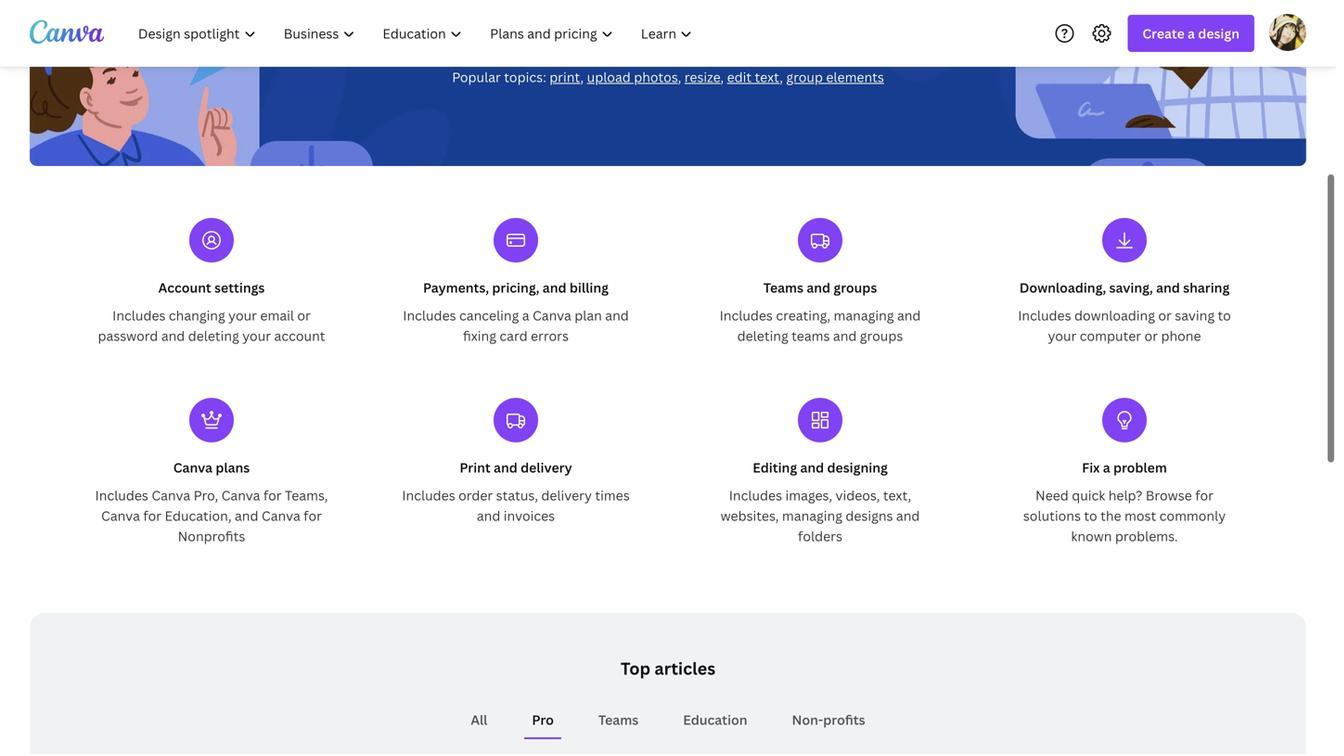 Task type: vqa. For each thing, say whether or not it's contained in the screenshot.
deleting in Includes changing your email or password and deleting your account
yes



Task type: locate. For each thing, give the bounding box(es) containing it.
a up card
[[522, 306, 530, 324]]

videos,
[[836, 486, 880, 504]]

settings
[[215, 278, 265, 296]]

includes up the websites,
[[729, 486, 783, 504]]

2 horizontal spatial a
[[1188, 25, 1196, 42]]

or inside includes changing your email or password and deleting your account
[[297, 306, 311, 324]]

saving,
[[1110, 278, 1154, 296]]

nonprofits
[[178, 527, 245, 544]]

canva down teams,
[[262, 506, 301, 524]]

fix
[[1083, 458, 1100, 476]]

teams down top at the bottom left
[[599, 711, 639, 728]]

plan
[[575, 306, 602, 324]]

0 vertical spatial managing
[[834, 306, 894, 324]]

includes left pro,
[[95, 486, 148, 504]]

2 vertical spatial a
[[1103, 458, 1111, 476]]

1 deleting from the left
[[188, 326, 239, 344]]

non-
[[792, 711, 824, 728]]

times
[[595, 486, 630, 504]]

includes down the payments,
[[403, 306, 456, 324]]

designing
[[828, 458, 888, 476]]

includes inside includes changing your email or password and deleting your account
[[112, 306, 166, 324]]

canva up education,
[[152, 486, 190, 504]]

downloading,
[[1020, 278, 1107, 296]]

pricing,
[[492, 278, 540, 296]]

deleting
[[188, 326, 239, 344], [738, 326, 789, 344]]

teams,
[[285, 486, 328, 504]]

a for create
[[1188, 25, 1196, 42]]

2 deleting from the left
[[738, 326, 789, 344]]

canva down "plans"
[[221, 486, 260, 504]]

0 vertical spatial to
[[1218, 306, 1232, 324]]

canceling
[[460, 306, 519, 324]]

groups right teams
[[860, 326, 904, 344]]

1 vertical spatial delivery
[[542, 486, 592, 504]]

0 horizontal spatial a
[[522, 306, 530, 324]]

includes inside includes creating, managing and deleting teams and groups
[[720, 306, 773, 324]]

to inside includes downloading or saving to your computer or phone
[[1218, 306, 1232, 324]]

deleting down changing
[[188, 326, 239, 344]]

status,
[[496, 486, 538, 504]]

to left the
[[1085, 506, 1098, 524]]

0 horizontal spatial deleting
[[188, 326, 239, 344]]

and inside includes canceling a canva plan and fixing card errors
[[605, 306, 629, 324]]

or left phone
[[1145, 326, 1159, 344]]

managing inside includes images, videos, text, websites, managing designs and folders
[[782, 506, 843, 524]]

top level navigation element
[[126, 15, 709, 52]]

top
[[621, 657, 651, 680]]

for left education,
[[143, 506, 162, 524]]

1 vertical spatial teams
[[599, 711, 639, 728]]

create a design button
[[1128, 15, 1255, 52]]

or
[[297, 306, 311, 324], [1159, 306, 1172, 324], [1145, 326, 1159, 344]]

stephanie aranda image
[[1270, 14, 1307, 51]]

teams button
[[591, 702, 646, 737]]

for up commonly
[[1196, 486, 1214, 504]]

create
[[1143, 25, 1185, 42]]

0 vertical spatial a
[[1188, 25, 1196, 42]]

delivery up invoices
[[542, 486, 592, 504]]

includes for downloading
[[1019, 306, 1072, 324]]

0 horizontal spatial to
[[1085, 506, 1098, 524]]

managing down images,
[[782, 506, 843, 524]]

a inside dropdown button
[[1188, 25, 1196, 42]]

managing
[[834, 306, 894, 324], [782, 506, 843, 524]]

a
[[1188, 25, 1196, 42], [522, 306, 530, 324], [1103, 458, 1111, 476]]

to
[[1218, 306, 1232, 324], [1085, 506, 1098, 524]]

need quick help? browse for solutions to the most commonly known problems.
[[1024, 486, 1226, 544]]

1 horizontal spatial deleting
[[738, 326, 789, 344]]

1 , from the left
[[581, 67, 584, 85]]

for down teams,
[[304, 506, 322, 524]]

designs
[[846, 506, 893, 524]]

managing down teams and groups
[[834, 306, 894, 324]]

, left group
[[780, 67, 783, 85]]

1 vertical spatial groups
[[860, 326, 904, 344]]

problems.
[[1116, 527, 1179, 544]]

for
[[264, 486, 282, 504], [1196, 486, 1214, 504], [143, 506, 162, 524], [304, 506, 322, 524]]

profits
[[824, 711, 866, 728]]

teams
[[764, 278, 804, 296], [599, 711, 639, 728]]

education
[[683, 711, 748, 728]]

canva
[[533, 306, 572, 324], [173, 458, 213, 476], [152, 486, 190, 504], [221, 486, 260, 504], [101, 506, 140, 524], [262, 506, 301, 524]]

elements
[[827, 67, 884, 85]]

delivery up status,
[[521, 458, 572, 476]]

0 vertical spatial groups
[[834, 278, 878, 296]]

pro,
[[194, 486, 218, 504]]

teams up creating,
[[764, 278, 804, 296]]

errors
[[531, 326, 569, 344]]

your
[[228, 306, 257, 324], [243, 326, 271, 344], [1048, 326, 1077, 344]]

popular topics: print , upload photos , resize , edit text , group elements
[[452, 67, 884, 85]]

includes up "password"
[[112, 306, 166, 324]]

, left the edit
[[721, 67, 724, 85]]

1 vertical spatial managing
[[782, 506, 843, 524]]

help?
[[1109, 486, 1143, 504]]

0 horizontal spatial teams
[[599, 711, 639, 728]]

your inside includes downloading or saving to your computer or phone
[[1048, 326, 1077, 344]]

computer
[[1080, 326, 1142, 344]]

images,
[[786, 486, 833, 504]]

includes for creating,
[[720, 306, 773, 324]]

upload
[[587, 67, 631, 85]]

includes for canva
[[95, 486, 148, 504]]

,
[[581, 67, 584, 85], [678, 67, 682, 85], [721, 67, 724, 85], [780, 67, 783, 85]]

payments,
[[423, 278, 489, 296]]

1 horizontal spatial to
[[1218, 306, 1232, 324]]

all
[[471, 711, 488, 728]]

to inside need quick help? browse for solutions to the most commonly known problems.
[[1085, 506, 1098, 524]]

canva inside includes canceling a canva plan and fixing card errors
[[533, 306, 572, 324]]

includes left order
[[402, 486, 455, 504]]

order
[[459, 486, 493, 504]]

includes inside includes downloading or saving to your computer or phone
[[1019, 306, 1072, 324]]

and inside includes canva pro, canva for teams, canva for education, and canva for nonprofits
[[235, 506, 259, 524]]

groups up includes creating, managing and deleting teams and groups
[[834, 278, 878, 296]]

1 vertical spatial to
[[1085, 506, 1098, 524]]

includes down downloading,
[[1019, 306, 1072, 324]]

and
[[543, 278, 567, 296], [807, 278, 831, 296], [1157, 278, 1181, 296], [605, 306, 629, 324], [898, 306, 921, 324], [161, 326, 185, 344], [834, 326, 857, 344], [494, 458, 518, 476], [801, 458, 825, 476], [235, 506, 259, 524], [477, 506, 501, 524], [897, 506, 920, 524]]

includes for order
[[402, 486, 455, 504]]

your down email
[[243, 326, 271, 344]]

need
[[1036, 486, 1069, 504]]

topics:
[[504, 67, 547, 85]]

3 , from the left
[[721, 67, 724, 85]]

includes inside 'includes order status, delivery times and invoices'
[[402, 486, 455, 504]]

includes inside includes images, videos, text, websites, managing designs and folders
[[729, 486, 783, 504]]

create a design
[[1143, 25, 1240, 42]]

2 , from the left
[[678, 67, 682, 85]]

text
[[755, 67, 780, 85]]

teams inside button
[[599, 711, 639, 728]]

includes inside includes canva pro, canva for teams, canva for education, and canva for nonprofits
[[95, 486, 148, 504]]

includes inside includes canceling a canva plan and fixing card errors
[[403, 306, 456, 324]]

for left teams,
[[264, 486, 282, 504]]

1 horizontal spatial teams
[[764, 278, 804, 296]]

canva up "errors"
[[533, 306, 572, 324]]

your down downloading,
[[1048, 326, 1077, 344]]

1 horizontal spatial a
[[1103, 458, 1111, 476]]

print link
[[550, 67, 581, 85]]

pro button
[[525, 702, 562, 737]]

groups
[[834, 278, 878, 296], [860, 326, 904, 344]]

edit
[[727, 67, 752, 85]]

includes
[[112, 306, 166, 324], [403, 306, 456, 324], [720, 306, 773, 324], [1019, 306, 1072, 324], [95, 486, 148, 504], [402, 486, 455, 504], [729, 486, 783, 504]]

your down settings
[[228, 306, 257, 324]]

0 vertical spatial teams
[[764, 278, 804, 296]]

, left upload
[[581, 67, 584, 85]]

a for fix
[[1103, 458, 1111, 476]]

or up account
[[297, 306, 311, 324]]

, left resize
[[678, 67, 682, 85]]

includes left creating,
[[720, 306, 773, 324]]

a left design
[[1188, 25, 1196, 42]]

to right saving
[[1218, 306, 1232, 324]]

top articles
[[621, 657, 716, 680]]

a right fix at bottom
[[1103, 458, 1111, 476]]

managing inside includes creating, managing and deleting teams and groups
[[834, 306, 894, 324]]

1 vertical spatial a
[[522, 306, 530, 324]]

deleting down creating,
[[738, 326, 789, 344]]

canva up pro,
[[173, 458, 213, 476]]



Task type: describe. For each thing, give the bounding box(es) containing it.
plans
[[216, 458, 250, 476]]

invoices
[[504, 506, 555, 524]]

4 , from the left
[[780, 67, 783, 85]]

includes canva pro, canva for teams, canva for education, and canva for nonprofits
[[95, 486, 328, 544]]

fix a problem
[[1083, 458, 1168, 476]]

includes for canceling
[[403, 306, 456, 324]]

or up phone
[[1159, 306, 1172, 324]]

sharing
[[1184, 278, 1230, 296]]

group
[[787, 67, 823, 85]]

teams
[[792, 326, 830, 344]]

0 vertical spatial delivery
[[521, 458, 572, 476]]

account
[[274, 326, 325, 344]]

known
[[1072, 527, 1112, 544]]

deleting inside includes changing your email or password and deleting your account
[[188, 326, 239, 344]]

email
[[260, 306, 294, 324]]

folders
[[798, 527, 843, 544]]

education,
[[165, 506, 232, 524]]

canva left education,
[[101, 506, 140, 524]]

teams for teams
[[599, 711, 639, 728]]

delivery inside 'includes order status, delivery times and invoices'
[[542, 486, 592, 504]]

payments, pricing, and billing
[[423, 278, 609, 296]]

upload photos link
[[587, 67, 678, 85]]

teams for teams and groups
[[764, 278, 804, 296]]

group elements link
[[787, 67, 884, 85]]

pro
[[532, 711, 554, 728]]

teams and groups
[[764, 278, 878, 296]]

most
[[1125, 506, 1157, 524]]

includes changing your email or password and deleting your account
[[98, 306, 325, 344]]

photos
[[634, 67, 678, 85]]

includes for changing
[[112, 306, 166, 324]]

websites,
[[721, 506, 779, 524]]

account settings
[[158, 278, 265, 296]]

billing
[[570, 278, 609, 296]]

downloading, saving, and sharing
[[1020, 278, 1230, 296]]

popular
[[452, 67, 501, 85]]

saving
[[1175, 306, 1215, 324]]

and inside includes images, videos, text, websites, managing designs and folders
[[897, 506, 920, 524]]

resize
[[685, 67, 721, 85]]

browse
[[1146, 486, 1193, 504]]

and inside 'includes order status, delivery times and invoices'
[[477, 506, 501, 524]]

includes creating, managing and deleting teams and groups
[[720, 306, 921, 344]]

creating,
[[776, 306, 831, 324]]

resize link
[[685, 67, 721, 85]]

account
[[158, 278, 211, 296]]

education button
[[676, 702, 755, 737]]

fixing
[[463, 326, 497, 344]]

quick
[[1072, 486, 1106, 504]]

all button
[[464, 702, 495, 737]]

downloading
[[1075, 306, 1156, 324]]

commonly
[[1160, 506, 1226, 524]]

includes for images,
[[729, 486, 783, 504]]

deleting inside includes creating, managing and deleting teams and groups
[[738, 326, 789, 344]]

solutions
[[1024, 506, 1081, 524]]

includes downloading or saving to your computer or phone
[[1019, 306, 1232, 344]]

print and delivery
[[460, 458, 572, 476]]

changing
[[169, 306, 225, 324]]

text,
[[884, 486, 912, 504]]

articles
[[655, 657, 716, 680]]

a inside includes canceling a canva plan and fixing card errors
[[522, 306, 530, 324]]

card
[[500, 326, 528, 344]]

problem
[[1114, 458, 1168, 476]]

includes order status, delivery times and invoices
[[402, 486, 630, 524]]

non-profits
[[792, 711, 866, 728]]

includes images, videos, text, websites, managing designs and folders
[[721, 486, 920, 544]]

password
[[98, 326, 158, 344]]

for inside need quick help? browse for solutions to the most commonly known problems.
[[1196, 486, 1214, 504]]

print
[[460, 458, 491, 476]]

the
[[1101, 506, 1122, 524]]

phone
[[1162, 326, 1202, 344]]

print
[[550, 67, 581, 85]]

non-profits button
[[785, 702, 873, 737]]

editing
[[753, 458, 798, 476]]

and inside includes changing your email or password and deleting your account
[[161, 326, 185, 344]]

editing and designing
[[753, 458, 888, 476]]

groups inside includes creating, managing and deleting teams and groups
[[860, 326, 904, 344]]

canva plans
[[173, 458, 250, 476]]

edit text link
[[727, 67, 780, 85]]

design
[[1199, 25, 1240, 42]]

includes canceling a canva plan and fixing card errors
[[403, 306, 629, 344]]



